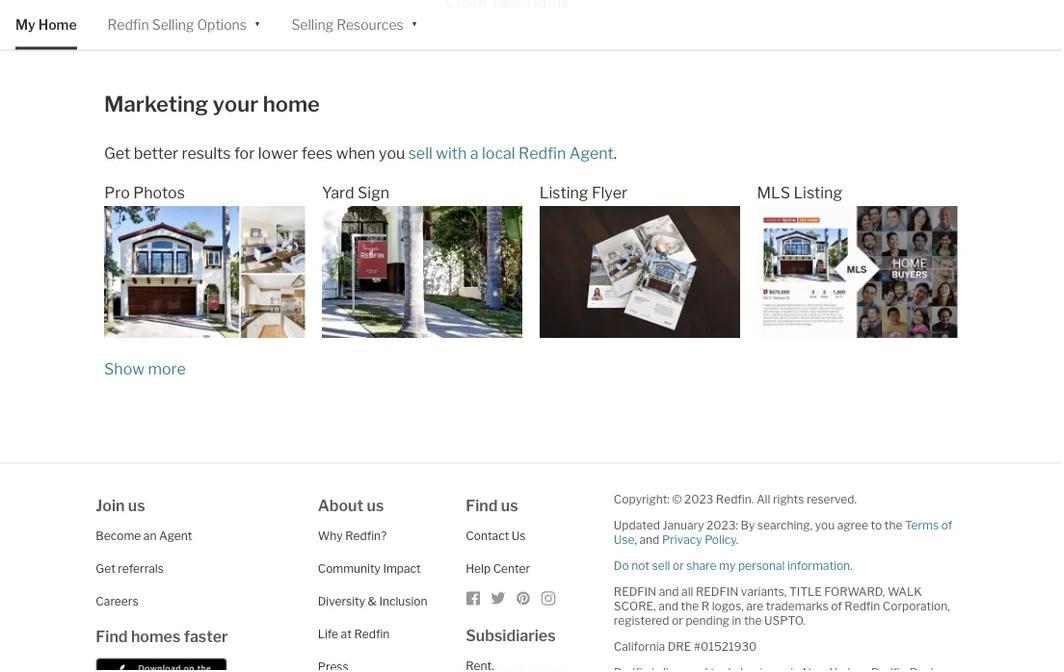 Task type: locate. For each thing, give the bounding box(es) containing it.
more
[[148, 360, 186, 379]]

1 listing from the left
[[540, 183, 588, 202]]

get referrals button
[[96, 562, 164, 576]]

1 horizontal spatial find
[[466, 497, 498, 516]]

flyer
[[592, 183, 628, 202]]

careers button
[[96, 595, 138, 609]]

get left better
[[104, 144, 130, 162]]

mls
[[757, 183, 790, 202]]

pro
[[104, 183, 130, 202]]

1 selling from the left
[[152, 16, 194, 33]]

0 vertical spatial .
[[614, 144, 617, 162]]

1 horizontal spatial of
[[941, 519, 953, 533]]

for
[[234, 144, 255, 162]]

are
[[746, 600, 764, 614]]

0 horizontal spatial ▾
[[254, 15, 261, 31]]

contact
[[466, 529, 509, 543]]

0 vertical spatial get
[[104, 144, 130, 162]]

0 vertical spatial find
[[466, 497, 498, 516]]

2 us from the left
[[367, 497, 384, 516]]

redfin yard sign image
[[322, 206, 523, 338]]

redfin up score,
[[614, 586, 657, 600]]

california dre #01521930
[[614, 641, 757, 655]]

▾
[[254, 15, 261, 31], [411, 15, 418, 31]]

0 horizontal spatial us
[[128, 497, 145, 516]]

homes
[[131, 628, 181, 647]]

updated
[[614, 519, 660, 533]]

redfin down forward,
[[845, 600, 880, 614]]

1 horizontal spatial redfin
[[354, 628, 390, 642]]

get for get better results for lower fees when you sell with a local redfin agent .
[[104, 144, 130, 162]]

at
[[341, 628, 352, 642]]

us for join us
[[128, 497, 145, 516]]

0 horizontal spatial redfin
[[108, 16, 149, 33]]

1 horizontal spatial listing
[[794, 183, 843, 202]]

score,
[[614, 600, 656, 614]]

contact us button
[[466, 529, 526, 543]]

fees
[[301, 144, 333, 162]]

download the redfin app on the apple app store image
[[96, 659, 227, 672]]

my home link
[[15, 0, 77, 49]]

impact
[[383, 562, 421, 576]]

get
[[104, 144, 130, 162], [96, 562, 115, 576]]

rights
[[773, 493, 804, 507]]

the down are
[[744, 615, 762, 629]]

▾ right resources
[[411, 15, 418, 31]]

1 vertical spatial get
[[96, 562, 115, 576]]

get referrals
[[96, 562, 164, 576]]

redfin pinterest image
[[516, 592, 531, 607]]

1 vertical spatial or
[[672, 615, 683, 629]]

the
[[885, 519, 903, 533], [681, 600, 699, 614], [744, 615, 762, 629]]

you down reserved.
[[815, 519, 835, 533]]

0 vertical spatial you
[[379, 144, 405, 162]]

3 us from the left
[[501, 497, 518, 516]]

show more
[[104, 360, 186, 379]]

mls listing
[[757, 183, 843, 202]]

sell right not
[[652, 560, 670, 574]]

selling left resources
[[291, 16, 334, 33]]

of inside redfin and all redfin variants, title forward, walk score, and the r logos, are trademarks of redfin corporation, registered or pending in the uspto.
[[831, 600, 842, 614]]

inclusion
[[379, 595, 428, 609]]

life
[[318, 628, 338, 642]]

0 horizontal spatial selling
[[152, 16, 194, 33]]

1 horizontal spatial selling
[[291, 16, 334, 33]]

2 horizontal spatial redfin
[[845, 600, 880, 614]]

find for find us
[[466, 497, 498, 516]]

or left share
[[673, 560, 684, 574]]

us
[[128, 497, 145, 516], [367, 497, 384, 516], [501, 497, 518, 516]]

1 horizontal spatial sell
[[652, 560, 670, 574]]

2 ▾ from the left
[[411, 15, 418, 31]]

redfin right the at
[[354, 628, 390, 642]]

become an agent button
[[96, 529, 192, 543]]

us for find us
[[501, 497, 518, 516]]

us up us
[[501, 497, 518, 516]]

selling inside redfin selling options ▾
[[152, 16, 194, 33]]

. up flyer
[[614, 144, 617, 162]]

forward,
[[824, 586, 885, 600]]

pro photos
[[104, 183, 185, 202]]

0 vertical spatial sell
[[408, 144, 433, 162]]

of
[[941, 519, 953, 533], [831, 600, 842, 614]]

resources
[[337, 16, 404, 33]]

2 horizontal spatial .
[[850, 560, 853, 574]]

sell left with
[[408, 144, 433, 162]]

find down careers
[[96, 628, 128, 647]]

life at redfin button
[[318, 628, 390, 642]]

1 vertical spatial of
[[831, 600, 842, 614]]

0 vertical spatial or
[[673, 560, 684, 574]]

▾ right options on the left of page
[[254, 15, 261, 31]]

us
[[512, 529, 526, 543]]

get up careers
[[96, 562, 115, 576]]

0 horizontal spatial listing
[[540, 183, 588, 202]]

get better results for lower fees when you sell with a local redfin agent .
[[104, 144, 617, 162]]

1 horizontal spatial .
[[736, 534, 739, 548]]

0 vertical spatial redfin
[[108, 16, 149, 33]]

you right the when
[[379, 144, 405, 162]]

the right to
[[885, 519, 903, 533]]

the down all in the bottom right of the page
[[681, 600, 699, 614]]

copyright:
[[614, 493, 670, 507]]

listing right mls
[[794, 183, 843, 202]]

registered
[[614, 615, 669, 629]]

become an agent
[[96, 529, 192, 543]]

referrals
[[118, 562, 164, 576]]

find up contact
[[466, 497, 498, 516]]

2 listing from the left
[[794, 183, 843, 202]]

corporation,
[[883, 600, 950, 614]]

redfin right home
[[108, 16, 149, 33]]

why
[[318, 529, 343, 543]]

2 horizontal spatial us
[[501, 497, 518, 516]]

0 vertical spatial of
[[941, 519, 953, 533]]

a
[[470, 144, 479, 162]]

and
[[640, 534, 660, 548], [659, 586, 679, 600], [658, 600, 679, 614]]

redfin inside redfin selling options ▾
[[108, 16, 149, 33]]

and right ,
[[640, 534, 660, 548]]

or up dre
[[672, 615, 683, 629]]

you
[[379, 144, 405, 162], [815, 519, 835, 533]]

1 vertical spatial .
[[736, 534, 739, 548]]

2 selling from the left
[[291, 16, 334, 33]]

2 horizontal spatial the
[[885, 519, 903, 533]]

0 horizontal spatial redfin
[[614, 586, 657, 600]]

listing down local redfin agent
[[540, 183, 588, 202]]

or
[[673, 560, 684, 574], [672, 615, 683, 629]]

diversity & inclusion
[[318, 595, 428, 609]]

diversity
[[318, 595, 365, 609]]

home
[[38, 16, 77, 33]]

of down forward,
[[831, 600, 842, 614]]

us right join
[[128, 497, 145, 516]]

show
[[104, 360, 145, 379]]

and left all in the bottom right of the page
[[659, 586, 679, 600]]

terms of use link
[[614, 519, 953, 548]]

become
[[96, 529, 141, 543]]

1 vertical spatial you
[[815, 519, 835, 533]]

1 vertical spatial redfin
[[845, 600, 880, 614]]

1 horizontal spatial us
[[367, 497, 384, 516]]

us up the redfin?
[[367, 497, 384, 516]]

help center
[[466, 562, 530, 576]]

of right terms
[[941, 519, 953, 533]]

dre
[[668, 641, 691, 655]]

listing
[[540, 183, 588, 202], [794, 183, 843, 202]]

why redfin?
[[318, 529, 387, 543]]

by
[[741, 519, 755, 533]]

2 vertical spatial .
[[850, 560, 853, 574]]

1 us from the left
[[128, 497, 145, 516]]

searching,
[[757, 519, 813, 533]]

subsidiaries
[[466, 627, 556, 646]]

why redfin? button
[[318, 529, 387, 543]]

1 horizontal spatial you
[[815, 519, 835, 533]]

1 horizontal spatial ▾
[[411, 15, 418, 31]]

0 horizontal spatial you
[[379, 144, 405, 162]]

. down 2023:
[[736, 534, 739, 548]]

sell with a local redfin agent link
[[408, 144, 614, 162]]

. up forward,
[[850, 560, 853, 574]]

0 horizontal spatial of
[[831, 600, 842, 614]]

2 vertical spatial redfin
[[354, 628, 390, 642]]

1 horizontal spatial redfin
[[696, 586, 739, 600]]

None search field
[[96, 0, 383, 20]]

redfin up the logos,
[[696, 586, 739, 600]]

home
[[263, 91, 320, 117]]

, and privacy policy .
[[635, 534, 739, 548]]

1 ▾ from the left
[[254, 15, 261, 31]]

0 horizontal spatial find
[[96, 628, 128, 647]]

free professional listing photos image
[[104, 206, 305, 338]]

selling left options on the left of page
[[152, 16, 194, 33]]

sell
[[408, 144, 433, 162], [652, 560, 670, 574]]

1 vertical spatial find
[[96, 628, 128, 647]]

share
[[687, 560, 717, 574]]

0 horizontal spatial the
[[681, 600, 699, 614]]

yard
[[322, 183, 354, 202]]

▾ inside selling resources ▾
[[411, 15, 418, 31]]

redfin facebook image
[[466, 592, 481, 607]]

redfin inside redfin and all redfin variants, title forward, walk score, and the r logos, are trademarks of redfin corporation, registered or pending in the uspto.
[[845, 600, 880, 614]]



Task type: vqa. For each thing, say whether or not it's contained in the screenshot.
Lot
no



Task type: describe. For each thing, give the bounding box(es) containing it.
careers
[[96, 595, 138, 609]]

information
[[788, 560, 850, 574]]

photos
[[133, 183, 185, 202]]

policy
[[705, 534, 736, 548]]

and for privacy
[[640, 534, 660, 548]]

find homes faster
[[96, 628, 228, 647]]

my
[[15, 16, 36, 33]]

#01521930
[[694, 641, 757, 655]]

join
[[96, 497, 125, 516]]

lower
[[258, 144, 298, 162]]

my home
[[15, 16, 77, 33]]

trademarks
[[766, 600, 829, 614]]

faster
[[184, 628, 228, 647]]

about us
[[318, 497, 384, 516]]

professional listing flyer image
[[540, 206, 740, 338]]

of inside "terms of use"
[[941, 519, 953, 533]]

terms
[[905, 519, 939, 533]]

use
[[614, 534, 635, 548]]

selling inside selling resources ▾
[[291, 16, 334, 33]]

©
[[672, 493, 682, 507]]

contact us
[[466, 529, 526, 543]]

0 horizontal spatial sell
[[408, 144, 433, 162]]

1 vertical spatial sell
[[652, 560, 670, 574]]

2 redfin from the left
[[696, 586, 739, 600]]

us for about us
[[367, 497, 384, 516]]

&
[[368, 595, 377, 609]]

redfin.
[[716, 493, 754, 507]]

center
[[493, 562, 530, 576]]

reserved.
[[807, 493, 857, 507]]

life at redfin
[[318, 628, 390, 642]]

join us
[[96, 497, 145, 516]]

selling resources ▾
[[291, 15, 418, 33]]

sign
[[358, 183, 390, 202]]

do not sell or share my personal information .
[[614, 560, 853, 574]]

or inside redfin and all redfin variants, title forward, walk score, and the r logos, are trademarks of redfin corporation, registered or pending in the uspto.
[[672, 615, 683, 629]]

walk
[[888, 586, 922, 600]]

redfin twitter image
[[491, 592, 506, 607]]

when
[[336, 144, 375, 162]]

selling resources link
[[291, 0, 404, 49]]

0 horizontal spatial .
[[614, 144, 617, 162]]

your
[[213, 91, 258, 117]]

marketing your home
[[104, 91, 320, 117]]

yard sign
[[322, 183, 390, 202]]

and for all
[[659, 586, 679, 600]]

community
[[318, 562, 381, 576]]

january
[[663, 519, 704, 533]]

an
[[143, 529, 157, 543]]

privacy policy link
[[662, 534, 736, 548]]

community impact button
[[318, 562, 421, 576]]

copyright: © 2023 redfin. all rights reserved.
[[614, 493, 857, 507]]

uspto.
[[764, 615, 805, 629]]

local redfin agent
[[482, 144, 614, 162]]

redfin and all redfin variants, title forward, walk score, and the r logos, are trademarks of redfin corporation, registered or pending in the uspto.
[[614, 586, 950, 629]]

diversity & inclusion button
[[318, 595, 428, 609]]

variants,
[[741, 586, 787, 600]]

help center button
[[466, 562, 530, 576]]

marketing
[[104, 91, 208, 117]]

1 horizontal spatial the
[[744, 615, 762, 629]]

do not sell or share my personal information link
[[614, 560, 850, 574]]

do
[[614, 560, 629, 574]]

with
[[436, 144, 467, 162]]

results
[[182, 144, 231, 162]]

get for get referrals
[[96, 562, 115, 576]]

listing flyer
[[540, 183, 628, 202]]

redfin instagram image
[[541, 592, 556, 607]]

better
[[134, 144, 178, 162]]

2023:
[[707, 519, 738, 533]]

find us
[[466, 497, 518, 516]]

redfin selling options ▾
[[108, 15, 261, 33]]

in
[[732, 615, 742, 629]]

redfin selling options link
[[108, 0, 247, 49]]

local mls listing image
[[757, 206, 958, 338]]

agree
[[837, 519, 868, 533]]

to
[[871, 519, 882, 533]]

and up registered
[[658, 600, 679, 614]]

1 redfin from the left
[[614, 586, 657, 600]]

personal
[[738, 560, 785, 574]]

▾ inside redfin selling options ▾
[[254, 15, 261, 31]]

2023
[[684, 493, 714, 507]]

title
[[789, 586, 822, 600]]

privacy
[[662, 534, 702, 548]]

terms of use
[[614, 519, 953, 548]]

community impact
[[318, 562, 421, 576]]

find for find homes faster
[[96, 628, 128, 647]]

california
[[614, 641, 665, 655]]

help
[[466, 562, 491, 576]]

updated january 2023: by searching, you agree to the
[[614, 519, 905, 533]]



